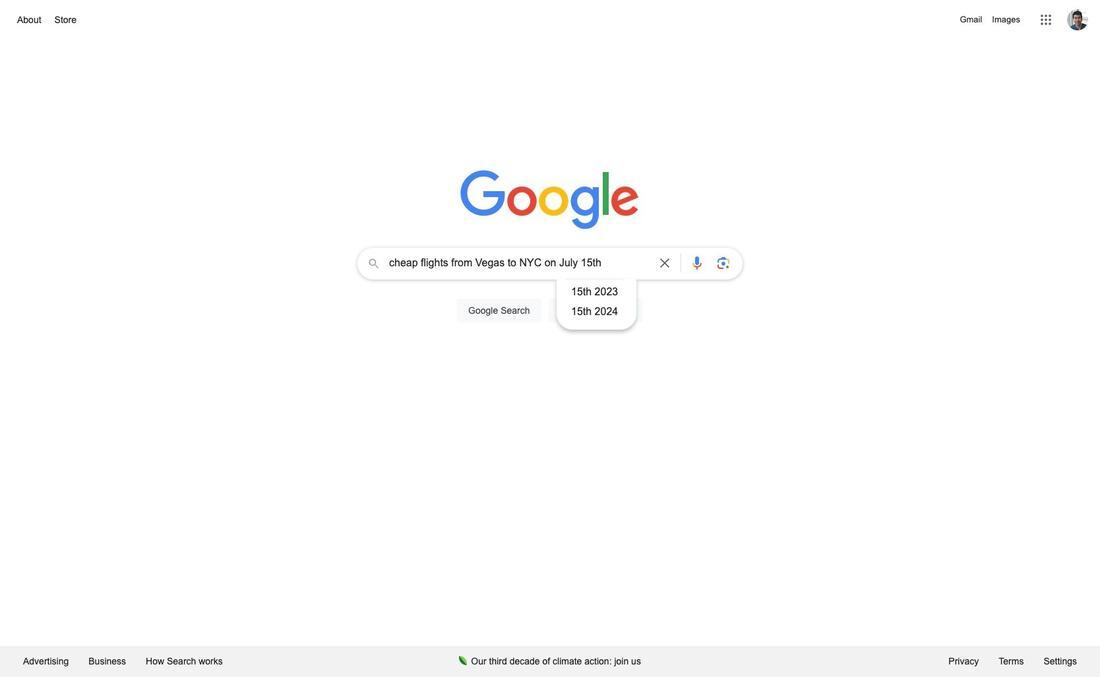 Task type: vqa. For each thing, say whether or not it's contained in the screenshot.
to
no



Task type: describe. For each thing, give the bounding box(es) containing it.
search by image image
[[716, 255, 732, 271]]

Search text field
[[389, 256, 649, 274]]



Task type: locate. For each thing, give the bounding box(es) containing it.
None search field
[[13, 244, 1087, 338]]

google image
[[460, 170, 640, 231]]

list box
[[557, 282, 637, 322]]

search by voice image
[[689, 255, 705, 271]]



